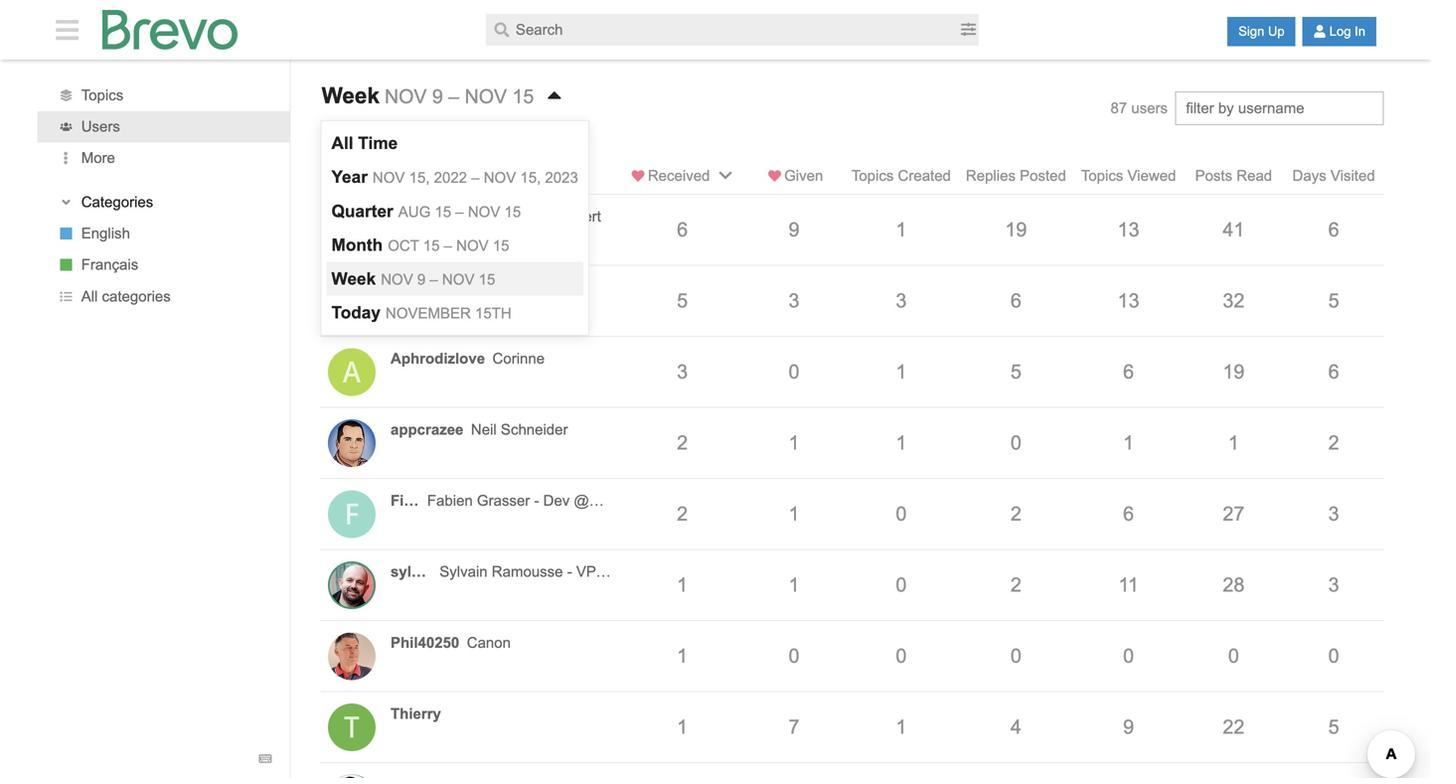 Task type: vqa. For each thing, say whether or not it's contained in the screenshot.


Task type: locate. For each thing, give the bounding box(es) containing it.
product down ahudavert
[[391, 229, 442, 245]]

13
[[1118, 219, 1140, 240], [1118, 290, 1140, 312]]

radio item
[[327, 126, 584, 160], [327, 160, 584, 194], [327, 194, 584, 228], [327, 228, 584, 262], [327, 262, 584, 296], [327, 296, 584, 330]]

nov up last updated: nov 15, 2023 6:09 am
[[385, 86, 427, 107]]

ahudavert alexandre hudavert product manager @brevo
[[391, 208, 602, 245]]

heart image left given
[[769, 169, 782, 182]]

1 vertical spatial 13
[[1118, 290, 1140, 312]]

viewed
[[1128, 167, 1177, 184]]

topics left viewed
[[1082, 167, 1124, 184]]

0 vertical spatial -
[[535, 492, 540, 509]]

0 vertical spatial @brevo
[[509, 229, 564, 245]]

week nov 9 – nov 15
[[322, 83, 534, 108]]

- for grasser
[[535, 492, 540, 509]]

@brevo down alexandre
[[509, 229, 564, 245]]

heart image for given
[[769, 169, 782, 182]]

radio item down ahudavert
[[327, 228, 584, 262]]

0 vertical spatial 9
[[432, 86, 443, 107]]

9 inside week nov 9 – nov 15
[[432, 86, 443, 107]]

ramousse
[[492, 563, 563, 580]]

sylvain
[[391, 563, 442, 580]]

1 horizontal spatial -
[[568, 563, 573, 580]]

2 horizontal spatial topics
[[1082, 167, 1124, 184]]

0 horizontal spatial heart image
[[632, 169, 645, 182]]

radio item up aphrodizlove corinne on the left top of the page
[[327, 296, 584, 330]]

brexor image
[[328, 277, 376, 325]]

days visited
[[1293, 167, 1376, 184]]

@brevo
[[509, 229, 564, 245], [574, 492, 628, 509]]

3
[[789, 290, 800, 312], [896, 290, 907, 312], [677, 361, 688, 383], [1329, 503, 1340, 525], [1329, 574, 1340, 596]]

0 horizontal spatial product
[[391, 229, 442, 245]]

menu
[[322, 121, 589, 335]]

1 13 from the top
[[1118, 219, 1140, 240]]

1 horizontal spatial @brevo
[[574, 492, 628, 509]]

appcrazee neil schneider
[[391, 421, 568, 438]]

0 horizontal spatial -
[[535, 492, 540, 509]]

1 vertical spatial product
[[600, 563, 652, 580]]

1 vertical spatial 19
[[1224, 361, 1245, 383]]

days visited button
[[1292, 165, 1377, 186]]

appcrazee
[[391, 421, 464, 438]]

@brevo right dev
[[574, 492, 628, 509]]

5
[[677, 290, 688, 312], [1329, 290, 1340, 312], [1011, 361, 1022, 383], [1329, 716, 1340, 738]]

heart image left received
[[632, 169, 645, 182]]

posts read button
[[1192, 165, 1277, 186]]

@brevo for product manager @brevo
[[509, 229, 564, 245]]

2 horizontal spatial 9
[[1124, 716, 1135, 738]]

0 vertical spatial 13
[[1118, 219, 1140, 240]]

–
[[449, 86, 460, 107]]

français link
[[37, 250, 290, 281]]

1 vertical spatial 9
[[789, 219, 800, 240]]

filter by username text field
[[1176, 91, 1385, 125]]

heart image for received
[[632, 169, 645, 182]]

15,
[[432, 119, 450, 134]]

aphrodizlove image
[[328, 348, 376, 396]]

topics
[[81, 87, 124, 103], [852, 167, 894, 184], [1082, 167, 1124, 184]]

product right vp on the left
[[600, 563, 652, 580]]

created
[[899, 167, 952, 184]]

vp
[[577, 563, 596, 580]]

1 heart image from the left
[[632, 169, 645, 182]]

français
[[81, 257, 138, 273]]

users image
[[60, 121, 72, 133]]

more
[[81, 150, 115, 166]]

thierry image
[[328, 704, 376, 751]]

radio item up username button
[[327, 126, 584, 160]]

6:09
[[486, 119, 511, 134]]

search image
[[495, 22, 510, 37]]

phil40250 canon
[[391, 635, 511, 651]]

table inside week main content
[[321, 158, 1385, 779]]

topics viewed button
[[1082, 165, 1177, 186]]

brexor link
[[391, 277, 614, 298]]

19 down replies posted button
[[1006, 219, 1028, 240]]

user image
[[1314, 25, 1327, 38]]

1 vertical spatial -
[[568, 563, 573, 580]]

1 horizontal spatial 19
[[1224, 361, 1245, 383]]

7
[[789, 716, 800, 738]]

sylvain
[[440, 563, 488, 580]]

posts
[[1196, 167, 1233, 184]]

1 horizontal spatial topics
[[852, 167, 894, 184]]

- left vp on the left
[[568, 563, 573, 580]]

9
[[432, 86, 443, 107], [789, 219, 800, 240], [1124, 716, 1135, 738]]

table
[[321, 158, 1385, 779]]

thierry link
[[391, 704, 614, 725]]

41
[[1224, 219, 1245, 240]]

0 horizontal spatial topics
[[81, 87, 124, 103]]

radio item down the manager
[[327, 262, 584, 296]]

0 horizontal spatial @brevo
[[509, 229, 564, 245]]

1
[[896, 219, 907, 240], [896, 361, 907, 383], [789, 432, 800, 454], [896, 432, 907, 454], [1124, 432, 1135, 454], [1229, 432, 1240, 454], [789, 503, 800, 525], [677, 574, 688, 596], [789, 574, 800, 596], [677, 645, 688, 667], [677, 716, 688, 738], [896, 716, 907, 738]]

heart image
[[632, 169, 645, 182], [769, 169, 782, 182]]

sylvain sylvain ramousse - vp product
[[391, 563, 652, 580]]

brexor
[[391, 279, 439, 295]]

radio item up ahudavert
[[327, 160, 584, 194]]

6
[[677, 219, 688, 240], [1329, 219, 1340, 240], [1011, 290, 1022, 312], [1124, 361, 1135, 383], [1329, 361, 1340, 383], [1124, 503, 1135, 525]]

2
[[677, 432, 688, 454], [1329, 432, 1340, 454], [677, 503, 688, 525], [1011, 503, 1022, 525], [1011, 574, 1022, 596]]

users link
[[37, 111, 290, 143]]

all
[[81, 288, 98, 305]]

angle down image
[[59, 196, 72, 209]]

topics left created
[[852, 167, 894, 184]]

heart image inside given button
[[769, 169, 782, 182]]

0
[[789, 361, 800, 383], [1011, 432, 1022, 454], [896, 503, 907, 525], [896, 574, 907, 596], [789, 645, 800, 667], [896, 645, 907, 667], [1011, 645, 1022, 667], [1124, 645, 1135, 667], [1229, 645, 1240, 667], [1329, 645, 1340, 667]]

nov
[[385, 86, 427, 107], [465, 86, 507, 107], [405, 119, 428, 134]]

product
[[391, 229, 442, 245], [600, 563, 652, 580]]

days
[[1293, 167, 1327, 184]]

layer group image
[[60, 90, 72, 101]]

28
[[1224, 574, 1245, 596]]

3 radio item from the top
[[327, 194, 584, 228]]

-
[[535, 492, 540, 509], [568, 563, 573, 580]]

0 vertical spatial 19
[[1006, 219, 1028, 240]]

radio item up the manager
[[327, 194, 584, 228]]

2 vertical spatial 9
[[1124, 716, 1135, 738]]

19
[[1006, 219, 1028, 240], [1224, 361, 1245, 383]]

given button
[[752, 165, 837, 186]]

topics for topics created
[[852, 167, 894, 184]]

log in button
[[1303, 17, 1377, 46]]

week
[[322, 83, 380, 108]]

am
[[515, 119, 533, 134]]

topics up users
[[81, 87, 124, 103]]

- left dev
[[535, 492, 540, 509]]

1 vertical spatial @brevo
[[574, 492, 628, 509]]

@brevo inside ahudavert alexandre hudavert product manager @brevo
[[509, 229, 564, 245]]

dev
[[544, 492, 570, 509]]

19 down '32'
[[1224, 361, 1245, 383]]

1 horizontal spatial heart image
[[769, 169, 782, 182]]

fibo image
[[328, 490, 376, 538]]

Search text field
[[486, 14, 959, 46]]

2 13 from the top
[[1118, 290, 1140, 312]]

0 horizontal spatial 9
[[432, 86, 443, 107]]

2 heart image from the left
[[769, 169, 782, 182]]

in
[[1356, 24, 1366, 39]]

4 radio item from the top
[[327, 228, 584, 262]]

list image
[[60, 291, 72, 303]]

categories
[[81, 194, 153, 211]]

heart image inside received "button"
[[632, 169, 645, 182]]

1 horizontal spatial product
[[600, 563, 652, 580]]

log
[[1330, 24, 1352, 39]]

alexandre
[[470, 208, 537, 224]]

topics for topics viewed
[[1082, 167, 1124, 184]]

- for ramousse
[[568, 563, 573, 580]]

0 vertical spatial product
[[391, 229, 442, 245]]

up
[[1269, 24, 1285, 39]]

table containing 6
[[321, 158, 1385, 779]]



Task type: describe. For each thing, give the bounding box(es) containing it.
users
[[1132, 100, 1169, 116]]

22
[[1224, 716, 1245, 738]]

given
[[785, 167, 824, 184]]

hide sidebar image
[[50, 17, 84, 43]]

topics viewed
[[1082, 167, 1177, 184]]

categories
[[102, 288, 171, 305]]

fabien
[[428, 492, 473, 509]]

username
[[328, 167, 397, 184]]

username button
[[328, 165, 614, 186]]

sylvain image
[[328, 561, 376, 609]]

6 radio item from the top
[[327, 296, 584, 330]]

categories button
[[56, 193, 271, 213]]

english
[[81, 225, 130, 242]]

nov right the –
[[465, 86, 507, 107]]

product manager @brevo image
[[328, 206, 376, 254]]

grasser
[[477, 492, 530, 509]]

product inside ahudavert alexandre hudavert product manager @brevo
[[391, 229, 442, 245]]

corinne
[[493, 350, 545, 367]]

@brevo for fabien grasser - dev @brevo
[[574, 492, 628, 509]]

fibo fabien grasser - dev @brevo
[[391, 492, 628, 509]]

users
[[81, 118, 120, 135]]

thierry
[[391, 706, 441, 722]]

15
[[513, 86, 534, 107]]

schneider
[[501, 421, 568, 438]]

87
[[1111, 100, 1128, 116]]

chevron down image
[[718, 168, 733, 183]]

27
[[1224, 503, 1245, 525]]

received
[[648, 167, 710, 184]]

sign
[[1239, 24, 1265, 39]]

aphrodizlove corinne
[[391, 350, 545, 367]]

keyboard shortcuts image
[[259, 753, 272, 766]]

sign up
[[1239, 24, 1285, 39]]

all categories
[[81, 288, 171, 305]]

ahudavert
[[391, 208, 462, 224]]

updated:
[[349, 119, 402, 134]]

canon
[[467, 635, 511, 651]]

2023
[[454, 119, 483, 134]]

2 radio item from the top
[[327, 160, 584, 194]]

received button
[[629, 165, 737, 186]]

hudavert
[[541, 208, 602, 224]]

sign up button
[[1228, 17, 1296, 46]]

32
[[1224, 290, 1245, 312]]

replies posted
[[967, 167, 1067, 184]]

fibo
[[391, 492, 422, 509]]

ellipsis v image
[[56, 152, 76, 165]]

0 horizontal spatial 19
[[1006, 219, 1028, 240]]

open advanced search image
[[962, 22, 977, 37]]

posts read
[[1196, 167, 1273, 184]]

5 radio item from the top
[[327, 262, 584, 296]]

posted
[[1020, 167, 1067, 184]]

read
[[1237, 167, 1273, 184]]

english link
[[37, 218, 290, 250]]

replies posted button
[[967, 165, 1067, 186]]

topics created button
[[852, 165, 952, 186]]

phil40250 image
[[328, 633, 376, 680]]

87 users
[[1111, 100, 1169, 116]]

appcrazee image
[[328, 419, 376, 467]]

log in
[[1330, 24, 1366, 39]]

phil40250
[[391, 635, 460, 651]]

more button
[[37, 143, 290, 174]]

brevo community image
[[103, 10, 237, 50]]

topics for topics
[[81, 87, 124, 103]]

last updated: nov 15, 2023 6:09 am
[[321, 119, 533, 134]]

visited
[[1332, 167, 1376, 184]]

topics created
[[852, 167, 952, 184]]

1 radio item from the top
[[327, 126, 584, 160]]

menu inside week main content
[[322, 121, 589, 335]]

replies
[[967, 167, 1016, 184]]

last
[[321, 119, 345, 134]]

topics link
[[37, 80, 290, 111]]

nov left 15,
[[405, 119, 428, 134]]

4
[[1011, 716, 1022, 738]]

neil
[[471, 421, 497, 438]]

week main content
[[37, 60, 1395, 779]]

11
[[1119, 574, 1140, 596]]

all categories link
[[37, 281, 290, 312]]

1 horizontal spatial 9
[[789, 219, 800, 240]]

manager
[[446, 229, 505, 245]]

aphrodizlove
[[391, 350, 485, 367]]



